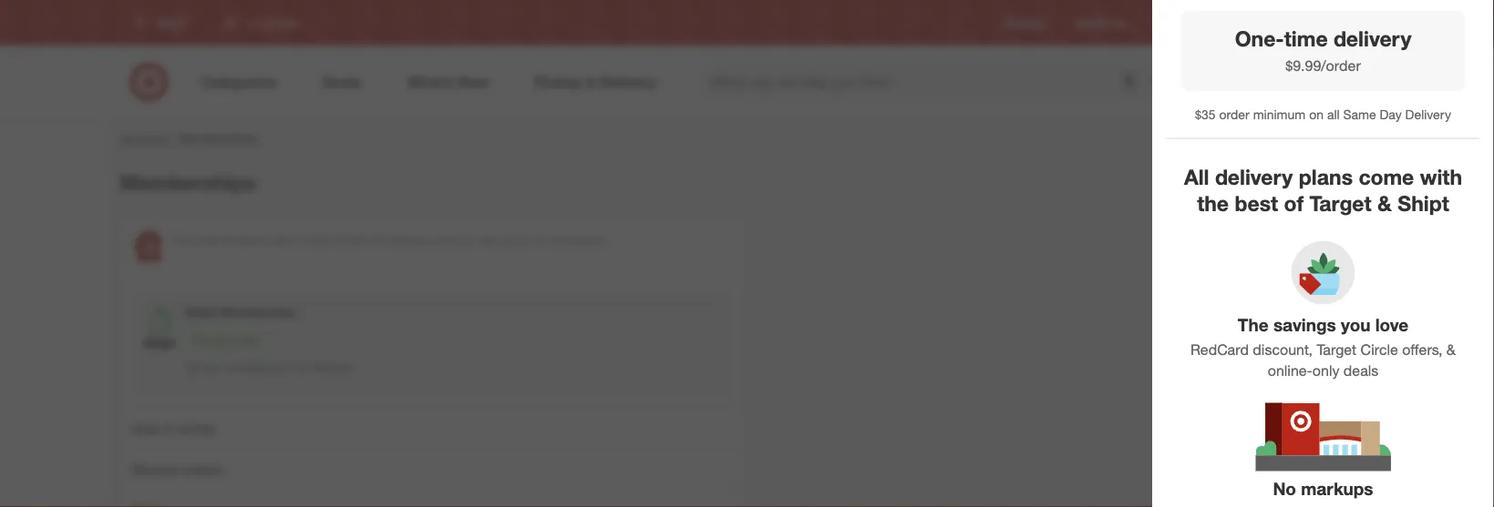 Task type: describe. For each thing, give the bounding box(es) containing it.
recent
[[131, 461, 178, 479]]

registry link
[[1006, 15, 1046, 31]]

0 horizontal spatial delivery
[[234, 233, 273, 247]]

with
[[1421, 165, 1463, 190]]

dialog containing one-time delivery
[[1153, 0, 1495, 508]]

the inside all delivery plans come with the best of target & shipt
[[1198, 191, 1229, 216]]

an
[[534, 233, 546, 247]]

0 vertical spatial delivery
[[1406, 106, 1452, 122]]

get the unlimited plan for $99/year
[[185, 361, 354, 375]]

or,
[[463, 233, 476, 247]]

how it works button
[[120, 408, 744, 449]]

annual
[[549, 233, 582, 247]]

registry
[[1006, 16, 1046, 30]]

per
[[214, 334, 230, 348]]

one-time delivery $9.99/order
[[1235, 25, 1412, 75]]

ad
[[1113, 16, 1127, 30]]

weekly ad link
[[1075, 15, 1127, 31]]

it
[[165, 420, 172, 438]]

the
[[1238, 315, 1269, 336]]

search button
[[1142, 62, 1186, 106]]

only
[[1313, 362, 1340, 380]]

online-
[[1268, 362, 1313, 380]]

1 vertical spatial the
[[205, 361, 221, 375]]

0 vertical spatial redcard
[[1156, 16, 1200, 30]]

weekly ad
[[1075, 16, 1127, 30]]

redcard inside the savings you love redcard discount, target circle offers, & online-only deals
[[1191, 341, 1249, 359]]

markups
[[1302, 479, 1374, 500]]

0 vertical spatial target
[[1229, 16, 1259, 30]]

plan
[[272, 361, 293, 375]]

account / memberships
[[120, 130, 257, 146]]

the savings you love redcard discount, target circle offers, & online-only deals
[[1191, 315, 1456, 380]]

redcard link
[[1156, 15, 1200, 31]]

account
[[120, 130, 167, 146]]

offers,
[[1403, 341, 1443, 359]]

membership
[[220, 304, 296, 320]]

0 horizontal spatial circle
[[1262, 16, 1290, 30]]

all delivery plans come with the best of target & shipt
[[1185, 165, 1463, 216]]

shipt membership
[[185, 304, 296, 320]]

unlimited
[[224, 361, 269, 375]]

all
[[1185, 165, 1210, 190]]

each
[[309, 233, 333, 247]]

plans
[[1299, 165, 1353, 190]]

a
[[196, 233, 202, 247]]

target circle
[[1229, 16, 1290, 30]]

love
[[1376, 315, 1409, 336]]

$35 order minimum on all same day delivery
[[1196, 106, 1452, 122]]

target inside all delivery plans come with the best of target & shipt
[[1310, 191, 1372, 216]]

minimum
[[1254, 106, 1306, 122]]

$99/year
[[312, 361, 354, 375]]

pay for pay per order
[[192, 334, 211, 348]]

target inside the savings you love redcard discount, target circle offers, & online-only deals
[[1317, 341, 1357, 359]]

fee
[[276, 233, 291, 247]]

search
[[1142, 75, 1186, 93]]

all
[[1328, 106, 1340, 122]]

orders
[[182, 461, 224, 479]]

get
[[185, 361, 202, 375]]

$9.99
[[205, 233, 231, 247]]

how it works
[[131, 420, 215, 438]]

works
[[176, 420, 215, 438]]

delivery inside all delivery plans come with the best of target & shipt
[[1216, 165, 1293, 190]]

0 vertical spatial for
[[518, 233, 531, 247]]

$35
[[1196, 106, 1216, 122]]

What can we help you find? suggestions appear below search field
[[701, 62, 1155, 102]]

stores
[[1343, 16, 1375, 30]]

one-
[[1235, 25, 1285, 51]]



Task type: locate. For each thing, give the bounding box(es) containing it.
on inside dialog
[[1310, 106, 1324, 122]]

1 vertical spatial redcard
[[1191, 341, 1249, 359]]

the down all
[[1198, 191, 1229, 216]]

1 vertical spatial day
[[368, 233, 386, 247]]

0 vertical spatial memberships
[[179, 130, 257, 146]]

& inside all delivery plans come with the best of target & shipt
[[1378, 191, 1392, 216]]

2 vertical spatial target
[[1317, 341, 1357, 359]]

0 horizontal spatial shipt
[[185, 304, 216, 320]]

circle inside the savings you love redcard discount, target circle offers, & online-only deals
[[1361, 341, 1399, 359]]

recent orders
[[131, 461, 224, 479]]

0 horizontal spatial &
[[1378, 191, 1392, 216]]

best
[[1235, 191, 1279, 216]]

0 vertical spatial the
[[1198, 191, 1229, 216]]

delivery inside 'one-time delivery $9.99/order'
[[1334, 25, 1412, 51]]

find
[[1319, 16, 1340, 30]]

redcard right "ad"
[[1156, 16, 1200, 30]]

target down plans at right top
[[1310, 191, 1372, 216]]

circle up deals
[[1361, 341, 1399, 359]]

redcard down the
[[1191, 341, 1249, 359]]

1 vertical spatial circle
[[1361, 341, 1399, 359]]

same
[[1344, 106, 1377, 122], [336, 233, 365, 247]]

for left an in the top left of the page
[[518, 233, 531, 247]]

on left all
[[1310, 106, 1324, 122]]

sign
[[479, 233, 500, 247]]

1 horizontal spatial circle
[[1361, 341, 1399, 359]]

account link
[[120, 130, 167, 146]]

0 horizontal spatial on
[[294, 233, 306, 247]]

memberships
[[179, 130, 257, 146], [120, 170, 256, 195]]

target
[[1229, 16, 1259, 30], [1310, 191, 1372, 216], [1317, 341, 1357, 359]]

the right get
[[205, 361, 221, 375]]

plan.
[[585, 233, 608, 247]]

redcard
[[1156, 16, 1200, 30], [1191, 341, 1249, 359]]

pay left a
[[175, 233, 193, 247]]

recent orders link
[[120, 449, 744, 491]]

order.
[[432, 233, 460, 247]]

shipt inside all delivery plans come with the best of target & shipt
[[1398, 191, 1450, 216]]

0 horizontal spatial day
[[368, 233, 386, 247]]

circle
[[1262, 16, 1290, 30], [1361, 341, 1399, 359]]

1 horizontal spatial same
[[1344, 106, 1377, 122]]

target up "only"
[[1317, 341, 1357, 359]]

1 horizontal spatial delivery
[[1216, 165, 1293, 190]]

same right each
[[336, 233, 365, 247]]

find stores link
[[1319, 15, 1375, 31]]

pay for pay a $9.99 delivery fee on each same day delivery order. or, sign up for an annual plan.
[[175, 233, 193, 247]]

1 vertical spatial for
[[296, 361, 309, 375]]

savings
[[1274, 315, 1337, 336]]

order right $35
[[1220, 106, 1250, 122]]

0 vertical spatial order
[[1220, 106, 1250, 122]]

dialog
[[1153, 0, 1495, 508]]

day right each
[[368, 233, 386, 247]]

you
[[1342, 315, 1371, 336]]

target left time
[[1229, 16, 1259, 30]]

1 vertical spatial &
[[1447, 341, 1456, 359]]

the
[[1198, 191, 1229, 216], [205, 361, 221, 375]]

how
[[131, 420, 160, 438]]

$9.99/order
[[1286, 57, 1361, 75]]

0 vertical spatial day
[[1380, 106, 1402, 122]]

1 vertical spatial same
[[336, 233, 365, 247]]

& down come
[[1378, 191, 1392, 216]]

1 horizontal spatial on
[[1310, 106, 1324, 122]]

on right fee on the top of the page
[[294, 233, 306, 247]]

delivery up with
[[1406, 106, 1452, 122]]

1 vertical spatial pay
[[192, 334, 211, 348]]

memberships down account / memberships
[[120, 170, 256, 195]]

up
[[503, 233, 515, 247]]

no markups
[[1274, 479, 1374, 500]]

weekly
[[1075, 16, 1110, 30]]

memberships right '/'
[[179, 130, 257, 146]]

pay per order
[[192, 334, 259, 348]]

circle left find
[[1262, 16, 1290, 30]]

1 horizontal spatial &
[[1447, 341, 1456, 359]]

1 horizontal spatial for
[[518, 233, 531, 247]]

0 vertical spatial on
[[1310, 106, 1324, 122]]

pay a $9.99 delivery fee on each same day delivery order. or, sign up for an annual plan.
[[175, 233, 608, 247]]

delivery
[[1334, 25, 1412, 51], [1216, 165, 1293, 190], [234, 233, 273, 247]]

1 vertical spatial shipt
[[185, 304, 216, 320]]

1 horizontal spatial day
[[1380, 106, 1402, 122]]

1 vertical spatial delivery
[[389, 233, 429, 247]]

1 vertical spatial delivery
[[1216, 165, 1293, 190]]

day right all
[[1380, 106, 1402, 122]]

order
[[1220, 106, 1250, 122], [233, 334, 259, 348]]

discount,
[[1253, 341, 1313, 359]]

no
[[1274, 479, 1297, 500]]

0 horizontal spatial the
[[205, 361, 221, 375]]

come
[[1359, 165, 1415, 190]]

pay
[[175, 233, 193, 247], [192, 334, 211, 348]]

& inside the savings you love redcard discount, target circle offers, & online-only deals
[[1447, 341, 1456, 359]]

1 horizontal spatial shipt
[[1398, 191, 1450, 216]]

order right the per on the bottom of page
[[233, 334, 259, 348]]

1 vertical spatial order
[[233, 334, 259, 348]]

shipt
[[1398, 191, 1450, 216], [185, 304, 216, 320]]

0 horizontal spatial for
[[296, 361, 309, 375]]

of
[[1284, 191, 1304, 216]]

0 horizontal spatial delivery
[[389, 233, 429, 247]]

on
[[1310, 106, 1324, 122], [294, 233, 306, 247]]

0 vertical spatial pay
[[175, 233, 193, 247]]

/
[[171, 130, 175, 146]]

target circle link
[[1229, 15, 1290, 31]]

time
[[1285, 25, 1328, 51]]

1 vertical spatial target
[[1310, 191, 1372, 216]]

&
[[1378, 191, 1392, 216], [1447, 341, 1456, 359]]

for
[[518, 233, 531, 247], [296, 361, 309, 375]]

& for offers,
[[1447, 341, 1456, 359]]

0 vertical spatial same
[[1344, 106, 1377, 122]]

pay left the per on the bottom of page
[[192, 334, 211, 348]]

delivery left the order.
[[389, 233, 429, 247]]

find stores
[[1319, 16, 1375, 30]]

0 horizontal spatial same
[[336, 233, 365, 247]]

same right all
[[1344, 106, 1377, 122]]

0 horizontal spatial order
[[233, 334, 259, 348]]

shipt up the per on the bottom of page
[[185, 304, 216, 320]]

shipt down with
[[1398, 191, 1450, 216]]

1 horizontal spatial delivery
[[1406, 106, 1452, 122]]

1 vertical spatial memberships
[[120, 170, 256, 195]]

delivery
[[1406, 106, 1452, 122], [389, 233, 429, 247]]

deals
[[1344, 362, 1379, 380]]

& right offers,
[[1447, 341, 1456, 359]]

0 vertical spatial circle
[[1262, 16, 1290, 30]]

& for target
[[1378, 191, 1392, 216]]

0 vertical spatial &
[[1378, 191, 1392, 216]]

2 vertical spatial delivery
[[234, 233, 273, 247]]

0 vertical spatial shipt
[[1398, 191, 1450, 216]]

1 horizontal spatial the
[[1198, 191, 1229, 216]]

2 horizontal spatial delivery
[[1334, 25, 1412, 51]]

1 vertical spatial on
[[294, 233, 306, 247]]

0 vertical spatial delivery
[[1334, 25, 1412, 51]]

for right plan
[[296, 361, 309, 375]]

1 horizontal spatial order
[[1220, 106, 1250, 122]]

day
[[1380, 106, 1402, 122], [368, 233, 386, 247]]



Task type: vqa. For each thing, say whether or not it's contained in the screenshot.
per
yes



